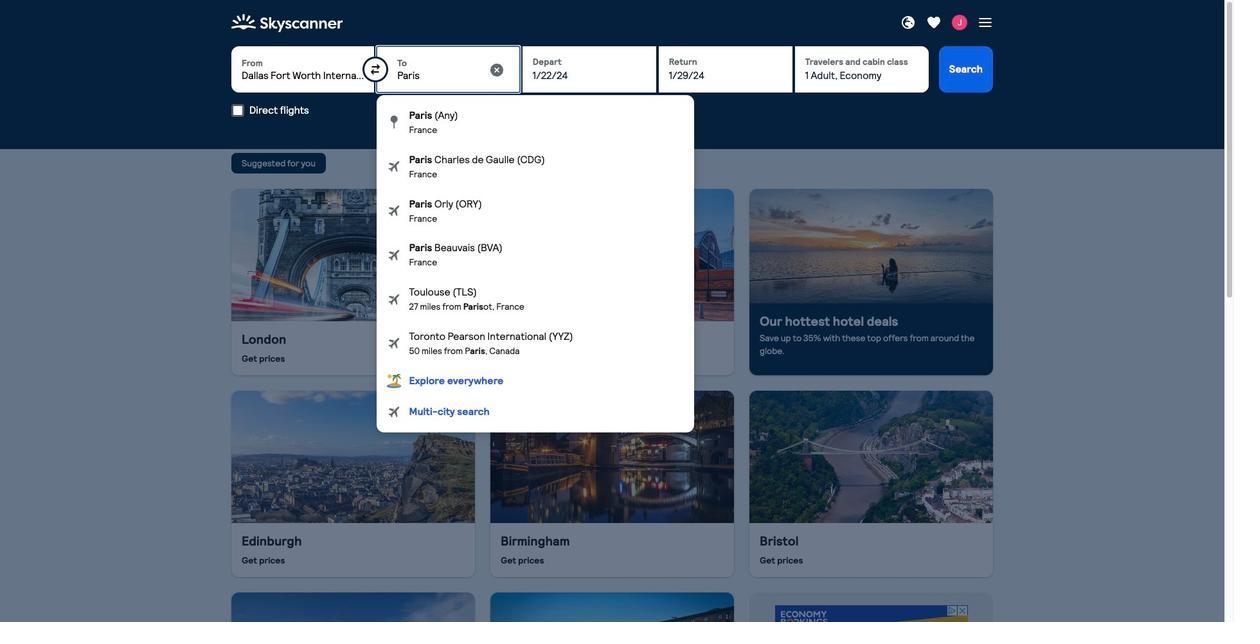 Task type: vqa. For each thing, say whether or not it's contained in the screenshot.
Suggested for you button
yes



Task type: describe. For each thing, give the bounding box(es) containing it.
paris orly (ory) france element
[[377, 189, 695, 233]]

rtl support__ntfhm image for paris charles de gaulle (cdg) france element
[[387, 159, 402, 174]]

rtl support__ntfhm image for the toulouse (tls) 27 miles from parisot, france element
[[387, 292, 402, 307]]

get prices for flights to birmingham, . element
[[491, 523, 734, 577]]

Country, city or airport text field
[[398, 69, 489, 83]]

. enter your destination, or choose from the options below element
[[377, 46, 520, 93]]

rtl support__ntfhm image for multi-city search element
[[387, 404, 402, 420]]

paris beauvais (bva) france element
[[377, 233, 695, 277]]

get prices for flights to manchester, . element
[[491, 321, 734, 375]]

advertisement element
[[775, 606, 968, 622]]

open menu image
[[978, 15, 993, 30]]

get prices for flights to edinburgh, . element
[[231, 523, 475, 577]]

rtl support__ntfhm image for explore everywhere element
[[387, 373, 402, 389]]

swap origin and destination image
[[371, 64, 381, 75]]

toulouse (tls) 27 miles from parisot, france element
[[377, 277, 695, 321]]



Task type: locate. For each thing, give the bounding box(es) containing it.
skyscanner home image
[[231, 10, 343, 36]]

rtl support__ntfhm image inside paris orly (ory) france element
[[387, 203, 402, 219]]

3 rtl support__ntfhm image from the top
[[387, 247, 402, 263]]

saved flights image
[[927, 15, 942, 30]]

1 rtl support__ntfhm image from the top
[[387, 115, 402, 130]]

multi-city search element
[[377, 397, 695, 427]]

4 rtl support__ntfhm image from the top
[[387, 292, 402, 307]]

Country, city or airport text field
[[242, 69, 364, 83]]

paris (any) france element
[[377, 100, 695, 145]]

explore everywhere element
[[377, 366, 695, 397]]

1 rtl support__ntfhm image from the top
[[387, 203, 402, 219]]

rtl support__ntfhm image for paris (any) france element at top
[[387, 115, 402, 130]]

list box
[[377, 95, 695, 433]]

toronto pearson international (yyz) 50 miles from paris, canada element
[[377, 321, 695, 366]]

rtl support__ntfhm image inside multi-city search element
[[387, 404, 402, 420]]

paris charles de gaulle (cdg) france element
[[377, 145, 695, 189]]

rtl support__ntfhm image for paris beauvais (bva) france element
[[387, 247, 402, 263]]

rtl support__ntfhm image inside explore everywhere element
[[387, 373, 402, 389]]

rtl support__ntfhm image inside the toulouse (tls) 27 miles from parisot, france element
[[387, 292, 402, 307]]

2 rtl support__ntfhm image from the top
[[387, 159, 402, 174]]

3 rtl support__ntfhm image from the top
[[387, 373, 402, 389]]

rtl support__ntfhm image
[[387, 115, 402, 130], [387, 159, 402, 174], [387, 247, 402, 263], [387, 292, 402, 307]]

Direct flights checkbox
[[231, 104, 244, 117]]

rtl support__ntfhm image inside paris (any) france element
[[387, 115, 402, 130]]

rtl support__ntfhm image
[[387, 203, 402, 219], [387, 336, 402, 351], [387, 373, 402, 389], [387, 404, 402, 420]]

get prices for flights to bristol, . element
[[750, 523, 993, 577]]

2 rtl support__ntfhm image from the top
[[387, 336, 402, 351]]

rtl support__ntfhm image inside paris charles de gaulle (cdg) france element
[[387, 159, 402, 174]]

rtl support__ntfhm image for 'toronto pearson international (yyz) 50 miles from paris, canada' element
[[387, 336, 402, 351]]

rtl support__ntfhm image for paris orly (ory) france element on the top of page
[[387, 203, 402, 219]]

get prices for flights to london, . element
[[231, 321, 475, 375]]

Suggested for you button
[[231, 153, 326, 173]]

profile image
[[952, 15, 968, 30]]

rtl support__ntfhm image inside paris beauvais (bva) france element
[[387, 247, 402, 263]]

regional settings image
[[901, 15, 916, 30]]

4 rtl support__ntfhm image from the top
[[387, 404, 402, 420]]

rtl support__ntfhm image inside 'toronto pearson international (yyz) 50 miles from paris, canada' element
[[387, 336, 402, 351]]



